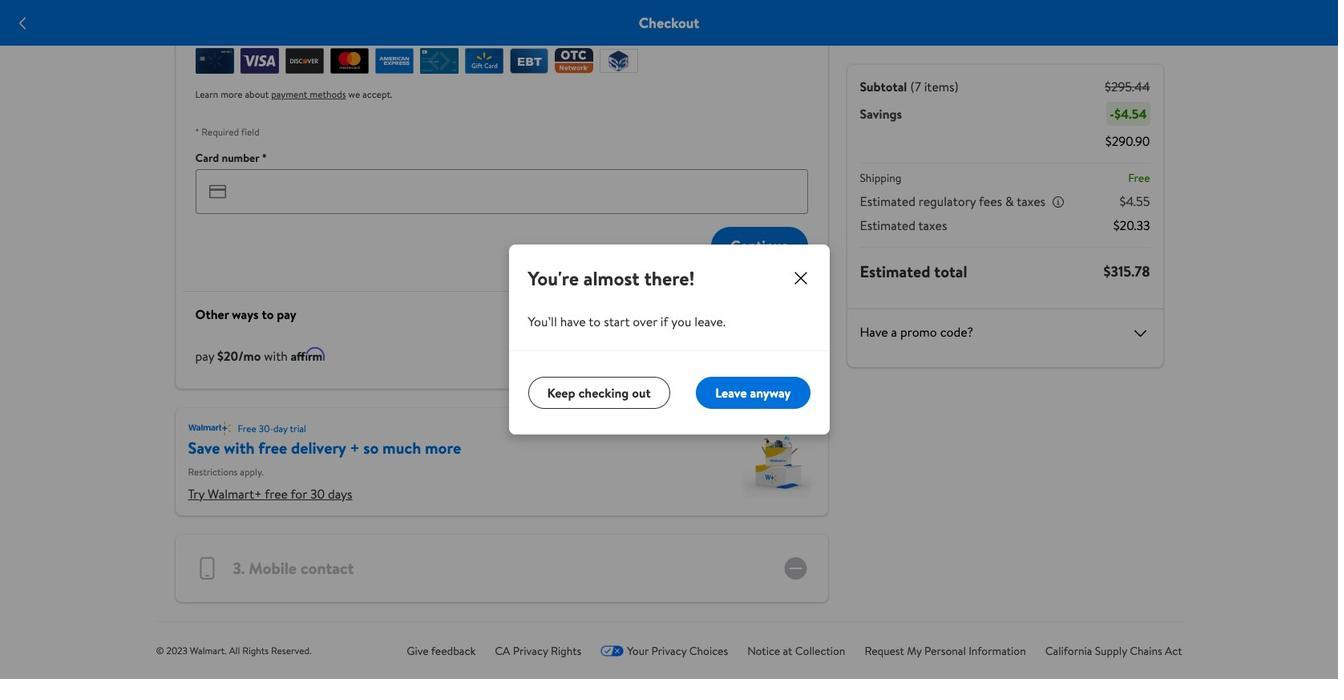 Task type: vqa. For each thing, say whether or not it's contained in the screenshot.
Apply now at the right of the page
yes



Task type: locate. For each thing, give the bounding box(es) containing it.
discover image
[[285, 48, 324, 74]]

taxes down regulatory
[[919, 217, 948, 234]]

$315.78
[[1104, 261, 1151, 282]]

1 vertical spatial free
[[238, 421, 257, 435]]

pay left $20/mo at the left bottom
[[195, 347, 214, 365]]

out
[[632, 384, 651, 402]]

privacy
[[513, 643, 548, 659], [652, 643, 687, 659]]

leave.
[[695, 313, 726, 330]]

*
[[195, 125, 199, 139], [262, 150, 267, 166]]

california supply chains act
[[1046, 643, 1183, 659]]

0 horizontal spatial pay
[[195, 347, 214, 365]]

learn
[[195, 87, 218, 101]]

estimated
[[860, 192, 916, 210], [860, 217, 916, 234], [860, 261, 931, 282]]

more right learn
[[221, 87, 243, 101]]

about
[[245, 87, 269, 101]]

1 vertical spatial *
[[262, 150, 267, 166]]

try
[[188, 485, 205, 502]]

have
[[860, 323, 889, 341]]

start
[[604, 313, 630, 330]]

affirm image
[[291, 347, 325, 361]]

checking
[[579, 384, 629, 402]]

free left for
[[265, 485, 288, 502]]

to right 'have'
[[589, 313, 601, 330]]

trial
[[290, 421, 306, 435]]

apply
[[757, 348, 785, 364]]

to right ways at the top left of the page
[[262, 306, 274, 323]]

pay right ways at the top left of the page
[[277, 306, 297, 323]]

choices
[[690, 643, 728, 659]]

with
[[264, 347, 288, 365], [224, 437, 255, 458]]

you'll
[[528, 313, 557, 330]]

your privacy choices link
[[601, 643, 728, 659]]

1 estimated from the top
[[860, 192, 916, 210]]

you're
[[528, 265, 579, 292]]

taxes right &
[[1017, 192, 1046, 210]]

visa image
[[240, 48, 279, 74]]

electronic benefits transfer image
[[510, 48, 548, 74]]

estimated total
[[860, 261, 968, 282]]

30-
[[259, 421, 273, 435]]

0 vertical spatial free
[[259, 437, 287, 458]]

1 vertical spatial with
[[224, 437, 255, 458]]

-
[[1110, 105, 1115, 123]]

estimated for estimated taxes
[[860, 217, 916, 234]]

have a promo code?
[[860, 323, 974, 341]]

1 horizontal spatial pay
[[277, 306, 297, 323]]

1 horizontal spatial free
[[1129, 170, 1151, 186]]

2 vertical spatial estimated
[[860, 261, 931, 282]]

0 vertical spatial *
[[195, 125, 199, 139]]

subtotal (7 items)
[[860, 78, 959, 95]]

card number *
[[195, 150, 267, 166]]

free
[[1129, 170, 1151, 186], [238, 421, 257, 435]]

more right much
[[425, 437, 461, 458]]

other ways to pay
[[195, 306, 297, 323]]

more inside save with free delivery + so much more restrictions apply. try walmart+ free for 30 days
[[425, 437, 461, 458]]

sam's mastercard image
[[420, 48, 458, 74]]

0 horizontal spatial to
[[262, 306, 274, 323]]

$20.33
[[1114, 217, 1151, 234]]

* left required
[[195, 125, 199, 139]]

$4.55
[[1120, 192, 1151, 210]]

days
[[328, 485, 353, 502]]

free 30-day trial
[[238, 421, 306, 435]]

rights right all
[[242, 644, 269, 658]]

walmart rewards image
[[195, 48, 234, 74]]

your privacy choices
[[627, 643, 728, 659]]

0 vertical spatial more
[[221, 87, 243, 101]]

1 horizontal spatial privacy
[[652, 643, 687, 659]]

have
[[560, 313, 586, 330]]

to inside "you're almost there!" dialog
[[589, 313, 601, 330]]

with left affirm icon
[[264, 347, 288, 365]]

-$4.54
[[1110, 105, 1147, 123]]

* right number
[[262, 150, 267, 166]]

ca privacy rights link
[[495, 643, 582, 659]]

shipping
[[860, 170, 902, 186]]

privacy right ca
[[513, 643, 548, 659]]

to for ways
[[262, 306, 274, 323]]

Card number * text field
[[195, 169, 808, 214]]

supply
[[1095, 643, 1128, 659]]

personal
[[925, 643, 966, 659]]

0 vertical spatial pay
[[277, 306, 297, 323]]

0 horizontal spatial privacy
[[513, 643, 548, 659]]

1 horizontal spatial *
[[262, 150, 267, 166]]

0 horizontal spatial taxes
[[919, 217, 948, 234]]

0 vertical spatial taxes
[[1017, 192, 1046, 210]]

* required field
[[195, 125, 260, 139]]

free for free 30-day trial
[[238, 421, 257, 435]]

privacy choices icon image
[[601, 646, 624, 657]]

0 horizontal spatial free
[[238, 421, 257, 435]]

0 horizontal spatial rights
[[242, 644, 269, 658]]

1 horizontal spatial rights
[[551, 643, 582, 659]]

1 privacy from the left
[[513, 643, 548, 659]]

2 privacy from the left
[[652, 643, 687, 659]]

chains
[[1130, 643, 1163, 659]]

contact
[[301, 557, 354, 579]]

close dialog image
[[791, 269, 810, 288]]

1 horizontal spatial taxes
[[1017, 192, 1046, 210]]

with up apply.
[[224, 437, 255, 458]]

field
[[241, 125, 260, 139]]

0 vertical spatial estimated
[[860, 192, 916, 210]]

privacy for ca
[[513, 643, 548, 659]]

walmart.
[[190, 644, 227, 658]]

3 estimated from the top
[[860, 261, 931, 282]]

more information on regulatory fees and taxes image
[[1052, 196, 1065, 209]]

payment
[[271, 87, 307, 101]]

medicare advantage card image
[[600, 48, 638, 74]]

items)
[[925, 78, 959, 95]]

$20/mo
[[217, 347, 261, 365]]

ways
[[232, 306, 259, 323]]

privacy right your
[[652, 643, 687, 659]]

almost
[[584, 265, 640, 292]]

free
[[259, 437, 287, 458], [265, 485, 288, 502]]

required
[[202, 125, 239, 139]]

number
[[222, 150, 259, 166]]

california supply chains act link
[[1046, 643, 1183, 659]]

0 horizontal spatial *
[[195, 125, 199, 139]]

2 estimated from the top
[[860, 217, 916, 234]]

free up $4.55
[[1129, 170, 1151, 186]]

1 vertical spatial more
[[425, 437, 461, 458]]

0 vertical spatial free
[[1129, 170, 1151, 186]]

©
[[156, 644, 164, 658]]

0 horizontal spatial with
[[224, 437, 255, 458]]

continue
[[731, 236, 789, 256]]

continue button
[[712, 227, 808, 265]]

total
[[935, 261, 968, 282]]

3.
[[233, 557, 245, 579]]

1 vertical spatial estimated
[[860, 217, 916, 234]]

give
[[407, 643, 429, 659]]

$295.44
[[1105, 78, 1151, 95]]

rights left privacy choices icon
[[551, 643, 582, 659]]

more
[[221, 87, 243, 101], [425, 437, 461, 458]]

free left 30-
[[238, 421, 257, 435]]

leave anyway button
[[696, 377, 810, 409]]

1 horizontal spatial with
[[264, 347, 288, 365]]

subtotal
[[860, 78, 908, 95]]

1 horizontal spatial to
[[589, 313, 601, 330]]

you're almost there!
[[528, 265, 695, 292]]

other
[[195, 306, 229, 323]]

1 horizontal spatial more
[[425, 437, 461, 458]]

0 horizontal spatial more
[[221, 87, 243, 101]]

pay
[[277, 306, 297, 323], [195, 347, 214, 365]]

free down free 30-day trial
[[259, 437, 287, 458]]

mobile
[[249, 557, 297, 579]]



Task type: describe. For each thing, give the bounding box(es) containing it.
anyway
[[750, 384, 791, 402]]

notice at collection
[[748, 643, 846, 659]]

mastercard image
[[330, 48, 369, 74]]

try walmart+ free for 30 days button
[[188, 485, 353, 502]]

if
[[661, 313, 668, 330]]

keep checking out button
[[528, 377, 670, 409]]

back image
[[13, 13, 32, 32]]

accept.
[[363, 87, 392, 101]]

learn more about payment methods we accept.
[[195, 87, 392, 101]]

delivery
[[291, 437, 346, 458]]

give feedback button
[[407, 643, 476, 660]]

leave anyway
[[716, 384, 791, 402]]

reserved.
[[271, 644, 312, 658]]

promo
[[901, 323, 937, 341]]

0 vertical spatial with
[[264, 347, 288, 365]]

checkout
[[639, 13, 700, 33]]

walmart plus image
[[188, 421, 231, 436]]

regulatory
[[919, 192, 977, 210]]

apply.
[[240, 465, 264, 478]]

so
[[363, 437, 379, 458]]

1 vertical spatial free
[[265, 485, 288, 502]]

apply now button
[[757, 343, 808, 369]]

estimated for estimated total
[[860, 261, 931, 282]]

methods
[[310, 87, 346, 101]]

now
[[788, 348, 808, 364]]

over
[[633, 313, 658, 330]]

30
[[310, 485, 325, 502]]

ca privacy rights
[[495, 643, 582, 659]]

2023
[[166, 644, 188, 658]]

request my personal information link
[[865, 643, 1026, 659]]

much
[[383, 437, 421, 458]]

request
[[865, 643, 905, 659]]

we
[[349, 87, 360, 101]]

information
[[969, 643, 1026, 659]]

a
[[892, 323, 898, 341]]

&
[[1006, 192, 1014, 210]]

gift card image
[[465, 48, 503, 74]]

to for have
[[589, 313, 601, 330]]

notice at collection link
[[748, 643, 846, 659]]

estimated for estimated regulatory fees & taxes
[[860, 192, 916, 210]]

code?
[[941, 323, 974, 341]]

notice
[[748, 643, 781, 659]]

you're almost there! dialog
[[509, 245, 830, 435]]

pay $20/mo with
[[195, 347, 291, 365]]

ca
[[495, 643, 510, 659]]

free for free
[[1129, 170, 1151, 186]]

keep checking out
[[547, 384, 651, 402]]

estimated taxes
[[860, 217, 948, 234]]

(7
[[911, 78, 921, 95]]

restrictions
[[188, 465, 238, 478]]

otc network card image
[[555, 48, 593, 74]]

day
[[273, 421, 288, 435]]

© 2023 walmart. all rights reserved.
[[156, 644, 312, 658]]

leave
[[716, 384, 747, 402]]

with inside save with free delivery + so much more restrictions apply. try walmart+ free for 30 days
[[224, 437, 255, 458]]

keep
[[547, 384, 576, 402]]

apply now
[[757, 348, 808, 364]]

american express image
[[375, 48, 413, 74]]

save with free delivery + so much more restrictions apply. try walmart+ free for 30 days
[[188, 437, 461, 502]]

collection
[[795, 643, 846, 659]]

at
[[783, 643, 793, 659]]

privacy for your
[[652, 643, 687, 659]]

feedback
[[431, 643, 476, 659]]

my
[[907, 643, 922, 659]]

fees
[[979, 192, 1003, 210]]

1 vertical spatial pay
[[195, 347, 214, 365]]

act
[[1165, 643, 1183, 659]]

you'll have to start over if you leave.
[[528, 313, 726, 330]]

save
[[188, 437, 220, 458]]

$290.90
[[1106, 132, 1151, 150]]

walmart+
[[208, 485, 262, 502]]

card
[[195, 150, 219, 166]]

+
[[350, 437, 360, 458]]

all
[[229, 644, 240, 658]]

you
[[672, 313, 692, 330]]

for
[[291, 485, 307, 502]]

request my personal information
[[865, 643, 1026, 659]]

your
[[627, 643, 649, 659]]

1 vertical spatial taxes
[[919, 217, 948, 234]]

payment methods link
[[271, 87, 346, 101]]

california
[[1046, 643, 1093, 659]]



